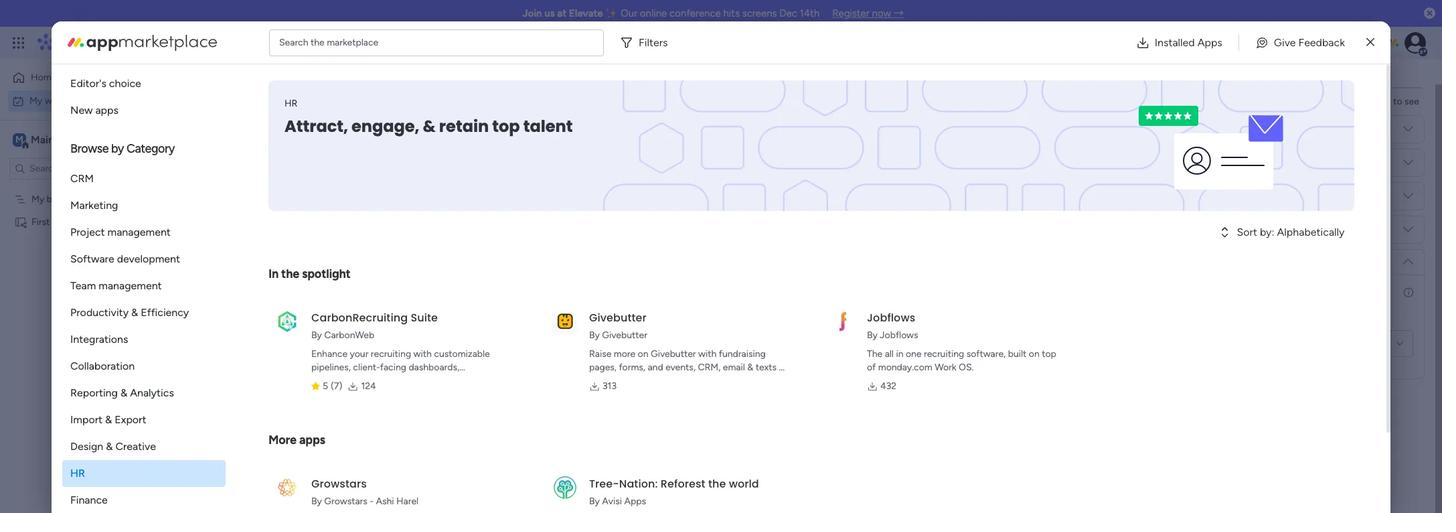 Task type: describe. For each thing, give the bounding box(es) containing it.
jobflows by jobflows
[[867, 310, 919, 341]]

hide
[[353, 112, 373, 123]]

by inside carbonrecruiting suite by carbonweb
[[311, 330, 322, 341]]

it
[[1312, 194, 1318, 206]]

register now → link
[[833, 7, 904, 19]]

5
[[323, 380, 328, 392]]

boards
[[1190, 157, 1219, 168]]

jacob simon image
[[1405, 32, 1427, 54]]

of
[[867, 362, 876, 373]]

world
[[729, 476, 759, 492]]

monday work management
[[60, 35, 208, 50]]

now
[[872, 7, 892, 19]]

list box containing my board
[[0, 185, 171, 414]]

sort by: alphabetically
[[1237, 226, 1345, 238]]

working
[[1262, 194, 1297, 206]]

reporting
[[70, 386, 118, 399]]

date for date column
[[1190, 224, 1210, 235]]

more apps
[[269, 433, 325, 447]]

automation
[[311, 375, 360, 386]]

more.
[[370, 375, 394, 386]]

nov
[[1193, 195, 1209, 205]]

Search in workspace field
[[28, 161, 112, 176]]

and inside main content
[[1304, 96, 1319, 107]]

workspace selection element
[[13, 132, 112, 149]]

carbonweb
[[324, 330, 375, 341]]

customize for customize
[[449, 112, 494, 123]]

- inside growstars by growstars - ashi harel
[[370, 496, 374, 507]]

313
[[603, 380, 617, 392]]

my for my work
[[201, 78, 232, 108]]

& right design at the bottom of page
[[106, 440, 113, 453]]

productivity & efficiency
[[70, 306, 189, 319]]

people
[[1322, 96, 1351, 107]]

& left efficiency
[[131, 306, 138, 319]]

status column
[[1190, 191, 1252, 202]]

workspace image
[[13, 132, 26, 147]]

marketplace
[[327, 37, 379, 48]]

search image
[[307, 113, 318, 123]]

main content containing overdue /
[[177, 32, 1436, 513]]

0 vertical spatial management
[[135, 35, 208, 50]]

inbox image
[[1237, 36, 1250, 50]]

apps for more apps
[[299, 433, 325, 447]]

apps inside button
[[1198, 36, 1223, 49]]

customize for customize my work
[[1196, 68, 1252, 83]]

board
[[47, 193, 71, 205]]

main workspace
[[31, 133, 110, 146]]

new apps
[[70, 104, 118, 117]]

workspace
[[57, 133, 110, 146]]

status for status column
[[1190, 191, 1217, 202]]

project
[[70, 226, 105, 238]]

search the marketplace
[[279, 37, 379, 48]]

installed apps
[[1155, 36, 1223, 49]]

give
[[1274, 36, 1296, 49]]

0 horizontal spatial first
[[31, 216, 50, 227]]

pages,
[[589, 362, 617, 373]]

0 horizontal spatial work
[[237, 78, 291, 108]]

& up export
[[120, 386, 127, 399]]

in
[[269, 267, 279, 281]]

browse
[[70, 141, 109, 156]]

elevate
[[569, 7, 603, 19]]

harel
[[397, 496, 419, 507]]

board inside list box
[[52, 216, 77, 227]]

customize button
[[427, 107, 499, 129]]

1 vertical spatial givebutter
[[602, 330, 648, 341]]

14th
[[800, 7, 820, 19]]

filters
[[639, 36, 668, 49]]

overdue
[[226, 167, 278, 184]]

work for monday
[[108, 35, 132, 50]]

register now →
[[833, 7, 904, 19]]

work for my
[[45, 95, 65, 106]]

by inside tree-nation: reforest the world by avisi apps
[[589, 496, 600, 507]]

see
[[234, 37, 250, 48]]

on inside 'the all in one recruiting software, built on top of monday.com work os.'
[[1029, 348, 1040, 360]]

apps for new apps
[[95, 104, 118, 117]]

for
[[601, 375, 613, 386]]

by for givebutter
[[589, 330, 600, 341]]

1 horizontal spatial people
[[1190, 124, 1219, 135]]

team
[[70, 279, 96, 292]]

forms,
[[619, 362, 646, 373]]

working on it
[[1262, 194, 1318, 206]]

browse by category
[[70, 141, 175, 156]]

hr for hr
[[70, 467, 85, 480]]

avisi
[[602, 496, 622, 507]]

customize my work
[[1196, 68, 1301, 83]]

main
[[31, 133, 54, 146]]

team management
[[70, 279, 162, 292]]

top inside hr attract, engage, & retain top talent
[[492, 115, 520, 137]]

my inside main content
[[1255, 68, 1271, 83]]

notifications image
[[1208, 36, 1221, 50]]

the for spotlight
[[281, 267, 299, 281]]

1 vertical spatial jobflows
[[880, 330, 919, 341]]

1 vertical spatial growstars
[[324, 496, 368, 507]]

creative
[[115, 440, 156, 453]]

import
[[70, 413, 103, 426]]

in the spotlight
[[269, 267, 351, 281]]

our
[[621, 7, 638, 19]]

title
[[1001, 196, 1018, 206]]

choose
[[1182, 96, 1215, 107]]

home
[[31, 72, 56, 83]]

column for date column
[[1212, 224, 1245, 235]]

the for marketplace
[[311, 37, 325, 48]]

dec
[[780, 7, 798, 19]]

0 horizontal spatial items
[[308, 340, 331, 351]]

plans
[[253, 37, 275, 48]]

collaboration
[[70, 360, 135, 372]]

design & creative
[[70, 440, 156, 453]]

my for my board
[[31, 193, 44, 205]]

in
[[896, 348, 904, 360]]

top inside 'the all in one recruiting software, built on top of monday.com work os.'
[[1042, 348, 1057, 360]]

app logo image for givebutter
[[552, 308, 579, 335]]

date
[[288, 432, 316, 449]]

by
[[111, 141, 124, 156]]

work inside 'the all in one recruiting software, built on top of monday.com work os.'
[[935, 362, 957, 373]]

by:
[[1260, 226, 1275, 238]]

design
[[70, 440, 103, 453]]

0 vertical spatial board
[[866, 166, 890, 178]]

1 image
[[1247, 27, 1259, 43]]

invite members image
[[1267, 36, 1280, 50]]

all inside 'the all in one recruiting software, built on top of monday.com work os.'
[[885, 348, 894, 360]]

19 nov
[[1182, 195, 1209, 205]]

124
[[361, 380, 376, 392]]

see plans
[[234, 37, 275, 48]]

carbonrecruiting
[[311, 310, 408, 326]]

shareable board image
[[14, 215, 27, 228]]

software development
[[70, 253, 180, 265]]

1 vertical spatial people
[[1095, 166, 1123, 178]]

at
[[557, 7, 567, 19]]

& inside the "enhance your recruiting with customizable pipelines, client-facing dashboards, automation & more."
[[362, 375, 368, 386]]

raise
[[589, 348, 612, 360]]

management for team management
[[99, 279, 162, 292]]

0 vertical spatial growstars
[[311, 476, 367, 492]]

5 (7)
[[323, 380, 343, 392]]

import & export
[[70, 413, 146, 426]]

customizable
[[434, 348, 490, 360]]

talent
[[524, 115, 573, 137]]

banner logo image
[[1094, 80, 1339, 211]]

0
[[299, 340, 305, 351]]

apps marketplace image
[[68, 34, 217, 51]]

first board group
[[1190, 311, 1414, 357]]



Task type: locate. For each thing, give the bounding box(es) containing it.
a
[[276, 432, 285, 449]]

my left board
[[31, 193, 44, 205]]

jobflows
[[867, 310, 916, 326], [880, 330, 919, 341]]

my work
[[29, 95, 65, 106]]

apps left "inbox" icon
[[1198, 36, 1223, 49]]

suite
[[411, 310, 438, 326]]

work right monday
[[108, 35, 132, 50]]

1 horizontal spatial top
[[1042, 348, 1057, 360]]

1 vertical spatial first board
[[31, 216, 77, 227]]

with
[[414, 348, 432, 360], [699, 348, 717, 360]]

with inside the "enhance your recruiting with customizable pipelines, client-facing dashboards, automation & more."
[[414, 348, 432, 360]]

the for boards,
[[1217, 96, 1231, 107]]

group up title
[[995, 166, 1022, 178]]

0 horizontal spatial recruiting
[[371, 348, 411, 360]]

1 vertical spatial board
[[838, 195, 863, 206]]

0 vertical spatial and
[[1304, 96, 1319, 107]]

facing
[[380, 362, 407, 373]]

status up working on it
[[1276, 166, 1304, 178]]

on up forms,
[[638, 348, 649, 360]]

group for group title
[[975, 196, 999, 206]]

like
[[1378, 96, 1392, 107]]

us
[[545, 7, 555, 19]]

join
[[523, 7, 542, 19]]

0 vertical spatial all
[[885, 348, 894, 360]]

0 vertical spatial -
[[779, 362, 783, 373]]

recruiting up os.
[[924, 348, 965, 360]]

ashi
[[376, 496, 394, 507]]

priority
[[1369, 166, 1399, 178]]

1 vertical spatial work
[[45, 95, 65, 106]]

my inside button
[[29, 95, 42, 106]]

and left people
[[1304, 96, 1319, 107]]

integrations
[[70, 333, 128, 346]]

1 horizontal spatial first board
[[818, 195, 863, 206]]

more
[[614, 348, 636, 360]]

customize inside button
[[449, 112, 494, 123]]

option
[[0, 187, 171, 190]]

givebutter
[[589, 310, 647, 326], [602, 330, 648, 341], [651, 348, 696, 360]]

growstars down "date"
[[311, 476, 367, 492]]

on left "it"
[[1299, 194, 1309, 206]]

with up dashboards,
[[414, 348, 432, 360]]

1 horizontal spatial with
[[699, 348, 717, 360]]

0 horizontal spatial and
[[648, 362, 663, 373]]

crm
[[70, 172, 94, 185]]

attract,
[[285, 115, 348, 137]]

email
[[723, 362, 745, 373]]

your
[[350, 348, 369, 360]]

-
[[779, 362, 783, 373], [370, 496, 374, 507]]

hr up attract,
[[285, 98, 298, 109]]

growstars left 'ashi'
[[324, 496, 368, 507]]

column down status column
[[1212, 224, 1245, 235]]

- inside raise more on givebutter with fundraising pages, forms, and events, crm, email & texts - all for free.
[[779, 362, 783, 373]]

management
[[135, 35, 208, 50], [108, 226, 171, 238], [99, 279, 162, 292]]

development
[[117, 253, 180, 265]]

crm,
[[698, 362, 721, 373]]

& inside raise more on givebutter with fundraising pages, forms, and events, crm, email & texts - all for free.
[[748, 362, 754, 373]]

main content
[[177, 32, 1436, 513]]

date
[[1186, 166, 1206, 178], [1190, 224, 1210, 235]]

by inside givebutter by givebutter
[[589, 330, 600, 341]]

status for status
[[1276, 166, 1304, 178]]

first board inside list box
[[31, 216, 77, 227]]

by up the
[[867, 330, 878, 341]]

app logo image for carbonrecruiting
[[274, 308, 301, 335]]

date down the nov
[[1190, 224, 1210, 235]]

top right built
[[1042, 348, 1057, 360]]

1 vertical spatial management
[[108, 226, 171, 238]]

all inside raise more on givebutter with fundraising pages, forms, and events, crm, email & texts - all for free.
[[589, 375, 598, 386]]

first board link
[[816, 188, 940, 212]]

1 horizontal spatial apps
[[299, 433, 325, 447]]

apps right new
[[95, 104, 118, 117]]

0 vertical spatial first
[[818, 195, 836, 206]]

work left os.
[[935, 362, 957, 373]]

1 horizontal spatial apps
[[1198, 36, 1223, 49]]

by for jobflows
[[867, 330, 878, 341]]

2 vertical spatial management
[[99, 279, 162, 292]]

- right the texts
[[779, 362, 783, 373]]

first
[[818, 195, 836, 206], [31, 216, 50, 227]]

& down client-
[[362, 375, 368, 386]]

hr down design at the bottom of page
[[70, 467, 85, 480]]

items
[[399, 112, 422, 123], [308, 340, 331, 351]]

0 vertical spatial items
[[399, 112, 422, 123]]

and right forms,
[[648, 362, 663, 373]]

1 recruiting from the left
[[371, 348, 411, 360]]

1 vertical spatial items
[[308, 340, 331, 351]]

work up columns in the right of the page
[[1273, 68, 1301, 83]]

sort by: alphabetically button
[[1214, 222, 1355, 243]]

1 horizontal spatial hr
[[285, 98, 298, 109]]

1 horizontal spatial work
[[108, 35, 132, 50]]

1 vertical spatial /
[[319, 432, 325, 449]]

hr inside hr attract, engage, & retain top talent
[[285, 98, 298, 109]]

first board inside main content
[[818, 195, 863, 206]]

group left title
[[975, 196, 999, 206]]

installed
[[1155, 36, 1195, 49]]

0 horizontal spatial board
[[52, 216, 77, 227]]

2 recruiting from the left
[[924, 348, 965, 360]]

1 vertical spatial customize
[[449, 112, 494, 123]]

apps inside tree-nation: reforest the world by avisi apps
[[625, 496, 646, 507]]

one
[[906, 348, 922, 360]]

0 horizontal spatial all
[[589, 375, 598, 386]]

/ right "date"
[[319, 432, 325, 449]]

1 horizontal spatial on
[[1029, 348, 1040, 360]]

the right in
[[281, 267, 299, 281]]

&
[[423, 115, 436, 137], [131, 306, 138, 319], [748, 362, 754, 373], [362, 375, 368, 386], [120, 386, 127, 399], [105, 413, 112, 426], [106, 440, 113, 453]]

1 horizontal spatial board
[[838, 195, 863, 206]]

app logo image left jobflows by jobflows
[[830, 308, 857, 335]]

search everything image
[[1329, 36, 1342, 50]]

1 horizontal spatial items
[[399, 112, 422, 123]]

enhance
[[311, 348, 348, 360]]

enhance your recruiting with customizable pipelines, client-facing dashboards, automation & more.
[[311, 348, 490, 386]]

& inside hr attract, engage, & retain top talent
[[423, 115, 436, 137]]

hide done items
[[353, 112, 422, 123]]

hits
[[724, 7, 740, 19]]

raise more on givebutter with fundraising pages, forms, and events, crm, email & texts - all for free.
[[589, 348, 783, 386]]

screens
[[743, 7, 777, 19]]

0 horizontal spatial work
[[45, 95, 65, 106]]

items right done at the left of the page
[[399, 112, 422, 123]]

1 with from the left
[[414, 348, 432, 360]]

0 vertical spatial hr
[[285, 98, 298, 109]]

column for status column
[[1220, 191, 1252, 202]]

with inside raise more on givebutter with fundraising pages, forms, and events, crm, email & texts - all for free.
[[699, 348, 717, 360]]

0 horizontal spatial apps
[[95, 104, 118, 117]]

app logo image for jobflows
[[830, 308, 857, 335]]

app logo image down a
[[274, 474, 301, 501]]

status down boards
[[1190, 191, 1217, 202]]

by for growstars
[[311, 496, 322, 507]]

my board
[[31, 193, 71, 205]]

register
[[833, 7, 870, 19]]

0 vertical spatial status
[[1276, 166, 1304, 178]]

work inside main content
[[1273, 68, 1301, 83]]

v2 info image
[[1405, 286, 1414, 300]]

givebutter inside raise more on givebutter with fundraising pages, forms, and events, crm, email & texts - all for free.
[[651, 348, 696, 360]]

0 horizontal spatial /
[[281, 167, 287, 184]]

my for my work
[[29, 95, 42, 106]]

work down plans at the left
[[237, 78, 291, 108]]

0 horizontal spatial customize
[[449, 112, 494, 123]]

management up productivity & efficiency
[[99, 279, 162, 292]]

all left the in
[[885, 348, 894, 360]]

0 horizontal spatial on
[[638, 348, 649, 360]]

column
[[1220, 191, 1252, 202], [1212, 224, 1245, 235]]

software,
[[967, 348, 1006, 360]]

select product image
[[12, 36, 25, 50]]

my inside list box
[[31, 193, 44, 205]]

0 horizontal spatial first board
[[31, 216, 77, 227]]

Filter dashboard by text search field
[[198, 107, 324, 129]]

0 vertical spatial customize
[[1196, 68, 1252, 83]]

reporting & analytics
[[70, 386, 174, 399]]

0 horizontal spatial hr
[[70, 467, 85, 480]]

/ right overdue
[[281, 167, 287, 184]]

boards,
[[1233, 96, 1264, 107]]

0 vertical spatial top
[[492, 115, 520, 137]]

1 horizontal spatial status
[[1276, 166, 1304, 178]]

1 horizontal spatial all
[[885, 348, 894, 360]]

0 vertical spatial column
[[1220, 191, 1252, 202]]

analytics
[[130, 386, 174, 399]]

work down the home
[[45, 95, 65, 106]]

0 horizontal spatial with
[[414, 348, 432, 360]]

the
[[867, 348, 883, 360]]

app logo image left givebutter by givebutter
[[552, 308, 579, 335]]

date for date
[[1186, 166, 1206, 178]]

my
[[1255, 68, 1271, 83], [201, 78, 232, 108], [29, 95, 42, 106], [31, 193, 44, 205]]

search
[[279, 37, 308, 48]]

items right 0 at the bottom
[[308, 340, 331, 351]]

by inside jobflows by jobflows
[[867, 330, 878, 341]]

with up crm, on the bottom of page
[[699, 348, 717, 360]]

app logo image
[[274, 308, 301, 335], [552, 308, 579, 335], [830, 308, 857, 335], [274, 474, 301, 501], [552, 474, 579, 501]]

1 horizontal spatial first
[[818, 195, 836, 206]]

management up the choice
[[135, 35, 208, 50]]

date column
[[1190, 224, 1245, 235]]

recruiting up facing
[[371, 348, 411, 360]]

recruiting inside 'the all in one recruiting software, built on top of monday.com work os.'
[[924, 348, 965, 360]]

top left 'talent'
[[492, 115, 520, 137]]

all left "for"
[[589, 375, 598, 386]]

recruiting inside the "enhance your recruiting with customizable pipelines, client-facing dashboards, automation & more."
[[371, 348, 411, 360]]

give feedback button
[[1245, 29, 1356, 56]]

0 vertical spatial givebutter
[[589, 310, 647, 326]]

see
[[1405, 96, 1420, 107]]

app logo image up 0 at the bottom
[[274, 308, 301, 335]]

1 horizontal spatial and
[[1304, 96, 1319, 107]]

tree-
[[589, 476, 619, 492]]

0 vertical spatial apps
[[95, 104, 118, 117]]

texts
[[756, 362, 777, 373]]

my down see plans button
[[201, 78, 232, 108]]

1 vertical spatial and
[[648, 362, 663, 373]]

retain
[[439, 115, 489, 137]]

apps down nation:
[[625, 496, 646, 507]]

& left retain
[[423, 115, 436, 137]]

1 vertical spatial top
[[1042, 348, 1057, 360]]

and inside raise more on givebutter with fundraising pages, forms, and events, crm, email & texts - all for free.
[[648, 362, 663, 373]]

the left boards, at the right of page
[[1217, 96, 1231, 107]]

by down "date"
[[311, 496, 322, 507]]

alphabetically
[[1278, 226, 1345, 238]]

my up boards, at the right of page
[[1255, 68, 1271, 83]]

hr for hr attract, engage, & retain top talent
[[285, 98, 298, 109]]

join us at elevate ✨ our online conference hits screens dec 14th
[[523, 7, 820, 19]]

monday
[[60, 35, 106, 50]]

apps right more
[[299, 433, 325, 447]]

installed apps button
[[1126, 29, 1234, 56]]

1 horizontal spatial /
[[319, 432, 325, 449]]

and
[[1304, 96, 1319, 107], [648, 362, 663, 373]]

1 vertical spatial apps
[[299, 433, 325, 447]]

1 horizontal spatial work
[[935, 362, 957, 373]]

2 horizontal spatial work
[[1273, 68, 1301, 83]]

software
[[70, 253, 114, 265]]

spotlight
[[302, 267, 351, 281]]

help image
[[1358, 36, 1372, 50]]

by inside growstars by growstars - ashi harel
[[311, 496, 322, 507]]

management for project management
[[108, 226, 171, 238]]

by right 0 at the bottom
[[311, 330, 322, 341]]

built
[[1008, 348, 1027, 360]]

0 vertical spatial work
[[108, 35, 132, 50]]

2 with from the left
[[699, 348, 717, 360]]

export
[[115, 413, 146, 426]]

0 vertical spatial apps
[[1198, 36, 1223, 49]]

by left avisi
[[589, 496, 600, 507]]

0 horizontal spatial status
[[1190, 191, 1217, 202]]

the right search
[[311, 37, 325, 48]]

category
[[127, 141, 175, 156]]

on right built
[[1029, 348, 1040, 360]]

on inside raise more on givebutter with fundraising pages, forms, and events, crm, email & texts - all for free.
[[638, 348, 649, 360]]

- left 'ashi'
[[370, 496, 374, 507]]

1 horizontal spatial customize
[[1196, 68, 1252, 83]]

the
[[311, 37, 325, 48], [1217, 96, 1231, 107], [281, 267, 299, 281], [709, 476, 726, 492]]

1 vertical spatial date
[[1190, 224, 1210, 235]]

1 vertical spatial group
[[975, 196, 999, 206]]

apps
[[95, 104, 118, 117], [299, 433, 325, 447]]

0 horizontal spatial apps
[[625, 496, 646, 507]]

by up raise
[[589, 330, 600, 341]]

0 vertical spatial first board
[[818, 195, 863, 206]]

work
[[108, 35, 132, 50], [45, 95, 65, 106]]

column right the nov
[[1220, 191, 1252, 202]]

list box
[[0, 185, 171, 414]]

2 horizontal spatial board
[[866, 166, 890, 178]]

→
[[894, 7, 904, 19]]

1 horizontal spatial -
[[779, 362, 783, 373]]

None search field
[[198, 107, 324, 129]]

work inside button
[[45, 95, 65, 106]]

my down the home
[[29, 95, 42, 106]]

my work
[[201, 78, 291, 108]]

2 vertical spatial board
[[52, 216, 77, 227]]

tree-nation: reforest the world by avisi apps
[[589, 476, 759, 507]]

0 vertical spatial jobflows
[[867, 310, 916, 326]]

& left export
[[105, 413, 112, 426]]

& down fundraising
[[748, 362, 754, 373]]

give feedback link
[[1245, 29, 1356, 56]]

events,
[[666, 362, 696, 373]]

2 vertical spatial givebutter
[[651, 348, 696, 360]]

1 vertical spatial first
[[31, 216, 50, 227]]

0 horizontal spatial -
[[370, 496, 374, 507]]

0 vertical spatial date
[[1186, 166, 1206, 178]]

choice
[[109, 77, 141, 90]]

date up 19 nov
[[1186, 166, 1206, 178]]

0 vertical spatial /
[[281, 167, 287, 184]]

management up development
[[108, 226, 171, 238]]

1 vertical spatial hr
[[70, 467, 85, 480]]

1 vertical spatial status
[[1190, 191, 1217, 202]]

apps image
[[1296, 36, 1309, 50]]

0 vertical spatial group
[[995, 166, 1022, 178]]

0 horizontal spatial top
[[492, 115, 520, 137]]

1 vertical spatial -
[[370, 496, 374, 507]]

dapulse x slim image
[[1367, 34, 1375, 51]]

1 vertical spatial column
[[1212, 224, 1245, 235]]

the inside tree-nation: reforest the world by avisi apps
[[709, 476, 726, 492]]

app logo image left "tree-"
[[552, 474, 579, 501]]

pipelines,
[[311, 362, 351, 373]]

editor's
[[70, 77, 106, 90]]

new
[[70, 104, 93, 117]]

2 horizontal spatial on
[[1299, 194, 1309, 206]]

1 vertical spatial apps
[[625, 496, 646, 507]]

✨
[[606, 7, 618, 19]]

group for group
[[995, 166, 1022, 178]]

the inside main content
[[1217, 96, 1231, 107]]

reforest
[[661, 476, 706, 492]]

fundraising
[[719, 348, 766, 360]]

0 horizontal spatial people
[[1095, 166, 1123, 178]]

0 vertical spatial people
[[1190, 124, 1219, 135]]

1 horizontal spatial recruiting
[[924, 348, 965, 360]]

1 vertical spatial all
[[589, 375, 598, 386]]

by
[[311, 330, 322, 341], [589, 330, 600, 341], [867, 330, 878, 341], [311, 496, 322, 507], [589, 496, 600, 507]]

the left world
[[709, 476, 726, 492]]



Task type: vqa. For each thing, say whether or not it's contained in the screenshot.
Public board image
no



